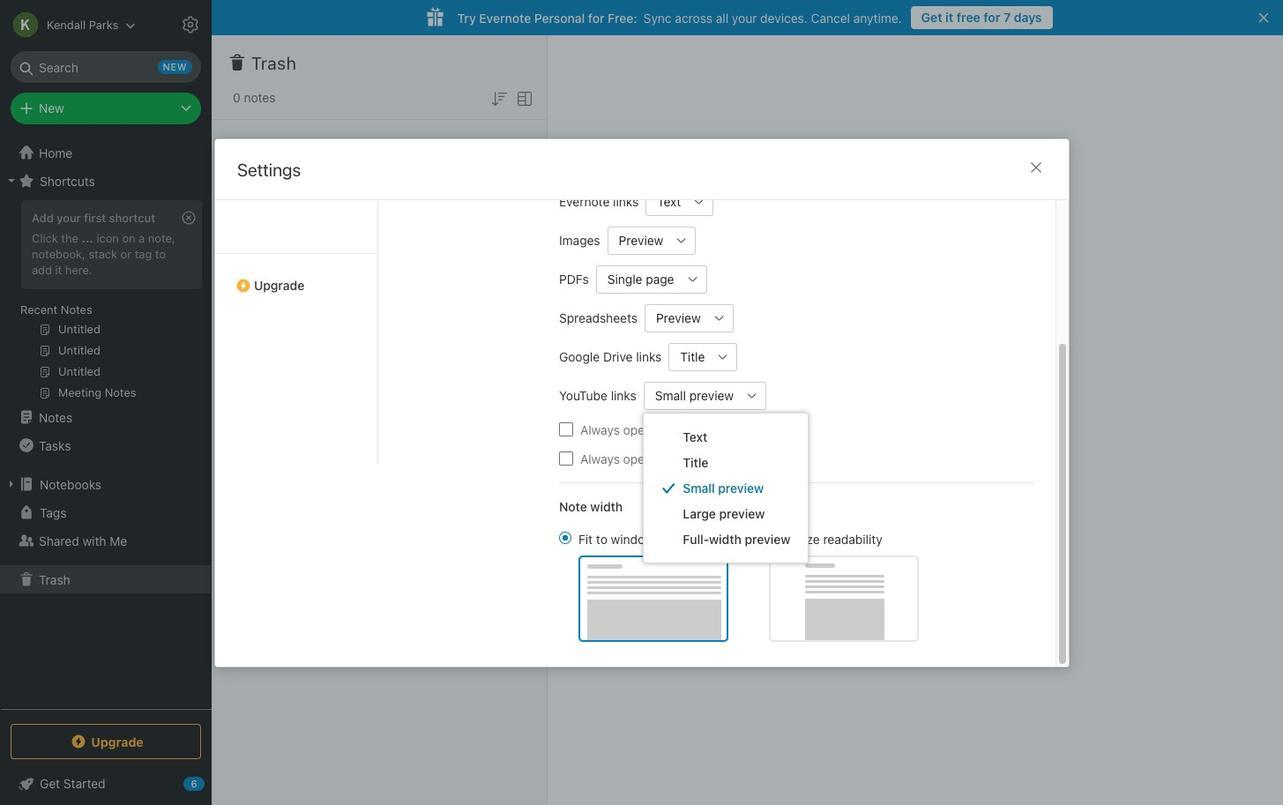 Task type: locate. For each thing, give the bounding box(es) containing it.
for left 7
[[984, 10, 1001, 25]]

1 vertical spatial your
[[57, 211, 81, 225]]

external up 'always open external applications'
[[655, 422, 701, 437]]

trash
[[251, 53, 297, 73], [39, 572, 70, 587]]

1 vertical spatial upgrade button
[[11, 724, 201, 760]]

links right drive
[[636, 349, 662, 364]]

evernote right try
[[479, 10, 531, 25]]

group
[[0, 195, 211, 410]]

0 vertical spatial text
[[657, 194, 681, 209]]

it right 'get'
[[946, 10, 954, 25]]

open
[[623, 422, 652, 437], [623, 451, 652, 466]]

always right always open external files 'option'
[[580, 422, 620, 437]]

0 vertical spatial upgrade button
[[215, 253, 377, 300]]

1 for from the left
[[984, 10, 1001, 25]]

shared with me
[[39, 533, 127, 548]]

preview button up single page button
[[607, 226, 668, 254]]

shortcut
[[109, 211, 155, 225]]

0 horizontal spatial for
[[588, 10, 605, 25]]

1 vertical spatial small preview
[[683, 481, 764, 496]]

evernote
[[479, 10, 531, 25], [559, 194, 609, 209]]

click the ...
[[32, 231, 93, 245]]

0 vertical spatial small
[[655, 388, 686, 403]]

notes
[[244, 90, 276, 105]]

Choose default view option for PDFs field
[[596, 265, 707, 293]]

0 horizontal spatial width
[[590, 498, 623, 513]]

title up small preview 'button'
[[680, 349, 705, 364]]

small up always open external files
[[655, 388, 686, 403]]

trash down shared
[[39, 572, 70, 587]]

to down note, at the top
[[155, 247, 166, 261]]

all
[[716, 10, 729, 25]]

the
[[61, 231, 78, 245]]

optimize readability
[[769, 531, 882, 546]]

upgrade button
[[215, 253, 377, 300], [11, 724, 201, 760]]

width for full-
[[709, 532, 742, 547]]

it inside "button"
[[946, 10, 954, 25]]

1 horizontal spatial trash
[[251, 53, 297, 73]]

width
[[590, 498, 623, 513], [709, 532, 742, 547]]

0 horizontal spatial upgrade
[[91, 734, 144, 749]]

here.
[[65, 263, 92, 277]]

option group containing fit to window
[[559, 529, 919, 641]]

0 vertical spatial preview button
[[607, 226, 668, 254]]

0 horizontal spatial evernote
[[479, 10, 531, 25]]

0 vertical spatial title
[[680, 349, 705, 364]]

tree containing home
[[0, 139, 212, 708]]

large preview link
[[644, 501, 808, 527]]

0 vertical spatial your
[[732, 10, 757, 25]]

icon on a note, notebook, stack or tag to add it here.
[[32, 231, 175, 277]]

youtube
[[559, 388, 607, 403]]

external
[[655, 422, 701, 437], [655, 451, 701, 466]]

always
[[580, 422, 620, 437], [580, 451, 620, 466]]

...
[[82, 231, 93, 245]]

width for note
[[590, 498, 623, 513]]

it
[[946, 10, 954, 25], [55, 263, 62, 277]]

personal
[[535, 10, 585, 25]]

0 horizontal spatial text
[[657, 194, 681, 209]]

preview inside choose default view option for images field
[[619, 232, 663, 247]]

sync
[[644, 10, 672, 25]]

preview up files
[[689, 388, 734, 403]]

for for 7
[[984, 10, 1001, 25]]

2 vertical spatial links
[[611, 388, 636, 403]]

notes right recent
[[61, 303, 92, 317]]

external for files
[[655, 422, 701, 437]]

text inside text link
[[683, 430, 708, 445]]

0 vertical spatial preview
[[619, 232, 663, 247]]

small
[[655, 388, 686, 403], [683, 481, 715, 496]]

preview inside the choose default view option for spreadsheets field
[[656, 310, 701, 325]]

your up the
[[57, 211, 81, 225]]

for inside "button"
[[984, 10, 1001, 25]]

None search field
[[23, 51, 189, 83]]

readability
[[823, 531, 882, 546]]

preview for spreadsheets
[[656, 310, 701, 325]]

1 horizontal spatial evernote
[[559, 194, 609, 209]]

0 vertical spatial always
[[580, 422, 620, 437]]

1 horizontal spatial upgrade
[[254, 277, 304, 292]]

for
[[984, 10, 1001, 25], [588, 10, 605, 25]]

tree
[[0, 139, 212, 708]]

1 vertical spatial title
[[683, 455, 709, 470]]

your inside group
[[57, 211, 81, 225]]

preview up title button
[[656, 310, 701, 325]]

0 vertical spatial notes
[[61, 303, 92, 317]]

evernote up images
[[559, 194, 609, 209]]

text up choose default view option for images field on the top of page
[[657, 194, 681, 209]]

preview inside 'button'
[[689, 388, 734, 403]]

preview for images
[[619, 232, 663, 247]]

0 horizontal spatial to
[[155, 247, 166, 261]]

width inside 'dropdown list' menu
[[709, 532, 742, 547]]

large preview
[[683, 506, 765, 521]]

small preview inside 'dropdown list' menu
[[683, 481, 764, 496]]

0 vertical spatial links
[[613, 194, 638, 209]]

0 vertical spatial small preview
[[655, 388, 734, 403]]

preview button
[[607, 226, 668, 254], [644, 303, 705, 332]]

text up 'always open external applications'
[[683, 430, 708, 445]]

images
[[559, 232, 600, 247]]

small up large
[[683, 481, 715, 496]]

1 vertical spatial preview
[[656, 310, 701, 325]]

1 horizontal spatial it
[[946, 10, 954, 25]]

title button
[[669, 342, 709, 371]]

tab list
[[400, 15, 545, 464]]

1 horizontal spatial text
[[683, 430, 708, 445]]

0 horizontal spatial it
[[55, 263, 62, 277]]

notes
[[61, 303, 92, 317], [39, 410, 73, 425]]

Choose default view option for Google Drive links field
[[669, 342, 737, 371]]

1 vertical spatial to
[[596, 531, 607, 546]]

window
[[611, 531, 654, 546]]

title inside button
[[680, 349, 705, 364]]

1 vertical spatial notes
[[39, 410, 73, 425]]

1 horizontal spatial upgrade button
[[215, 253, 377, 300]]

1 external from the top
[[655, 422, 701, 437]]

to
[[155, 247, 166, 261], [596, 531, 607, 546]]

open up 'always open external applications'
[[623, 422, 652, 437]]

always for always open external applications
[[580, 451, 620, 466]]

notes link
[[0, 403, 211, 431]]

to inside icon on a note, notebook, stack or tag to add it here.
[[155, 247, 166, 261]]

preview button up title button
[[644, 303, 705, 332]]

small preview up large preview
[[683, 481, 764, 496]]

0 vertical spatial width
[[590, 498, 623, 513]]

for left free:
[[588, 10, 605, 25]]

free
[[957, 10, 981, 25]]

always for always open external files
[[580, 422, 620, 437]]

0 vertical spatial open
[[623, 422, 652, 437]]

files
[[704, 422, 727, 437]]

preview
[[619, 232, 663, 247], [656, 310, 701, 325]]

to right fit at the left bottom of page
[[596, 531, 607, 546]]

1 vertical spatial width
[[709, 532, 742, 547]]

1 open from the top
[[623, 422, 652, 437]]

1 vertical spatial it
[[55, 263, 62, 277]]

1 always from the top
[[580, 422, 620, 437]]

tasks
[[39, 438, 71, 453]]

notes up tasks
[[39, 410, 73, 425]]

trash up notes
[[251, 53, 297, 73]]

preview up "single page"
[[619, 232, 663, 247]]

or
[[121, 247, 132, 261]]

full-width preview
[[683, 532, 791, 547]]

small preview down title button
[[655, 388, 734, 403]]

2 always from the top
[[580, 451, 620, 466]]

title
[[680, 349, 705, 364], [683, 455, 709, 470]]

1 vertical spatial upgrade
[[91, 734, 144, 749]]

1 horizontal spatial width
[[709, 532, 742, 547]]

notebooks
[[40, 477, 102, 492]]

always right the always open external applications option
[[580, 451, 620, 466]]

width down large preview link
[[709, 532, 742, 547]]

text inside text button
[[657, 194, 681, 209]]

0 vertical spatial to
[[155, 247, 166, 261]]

0 vertical spatial external
[[655, 422, 701, 437]]

links for evernote links
[[613, 194, 638, 209]]

0 horizontal spatial upgrade button
[[11, 724, 201, 760]]

preview button for spreadsheets
[[644, 303, 705, 332]]

1 vertical spatial preview button
[[644, 303, 705, 332]]

1 vertical spatial external
[[655, 451, 701, 466]]

1 horizontal spatial to
[[596, 531, 607, 546]]

1 horizontal spatial your
[[732, 10, 757, 25]]

large
[[683, 506, 716, 521]]

width right note
[[590, 498, 623, 513]]

expand notebooks image
[[4, 477, 19, 491]]

external down always open external files
[[655, 451, 701, 466]]

small preview
[[655, 388, 734, 403], [683, 481, 764, 496]]

title down files
[[683, 455, 709, 470]]

0 vertical spatial upgrade
[[254, 277, 304, 292]]

0 horizontal spatial your
[[57, 211, 81, 225]]

recent
[[20, 303, 58, 317]]

small preview button
[[643, 381, 738, 409]]

1 vertical spatial text
[[683, 430, 708, 445]]

links down drive
[[611, 388, 636, 403]]

option group
[[559, 529, 919, 641]]

2 open from the top
[[623, 451, 652, 466]]

links left text button on the right of the page
[[613, 194, 638, 209]]

1 horizontal spatial for
[[984, 10, 1001, 25]]

get it free for 7 days
[[922, 10, 1042, 25]]

it down notebook,
[[55, 263, 62, 277]]

close image
[[1026, 157, 1047, 178]]

0 vertical spatial it
[[946, 10, 954, 25]]

your right all
[[732, 10, 757, 25]]

open down always open external files
[[623, 451, 652, 466]]

2 for from the left
[[588, 10, 605, 25]]

2 external from the top
[[655, 451, 701, 466]]

group containing add your first shortcut
[[0, 195, 211, 410]]

1 vertical spatial open
[[623, 451, 652, 466]]

1 vertical spatial trash
[[39, 572, 70, 587]]

recent notes
[[20, 303, 92, 317]]

1 vertical spatial always
[[580, 451, 620, 466]]

across
[[675, 10, 713, 25]]

upgrade
[[254, 277, 304, 292], [91, 734, 144, 749]]

0 vertical spatial trash
[[251, 53, 297, 73]]

fit to window
[[578, 531, 654, 546]]

1 vertical spatial small
[[683, 481, 715, 496]]

single page button
[[596, 265, 678, 293]]



Task type: vqa. For each thing, say whether or not it's contained in the screenshot.
7
yes



Task type: describe. For each thing, give the bounding box(es) containing it.
1 vertical spatial evernote
[[559, 194, 609, 209]]

tags
[[40, 505, 67, 520]]

tags button
[[0, 498, 211, 527]]

youtube links
[[559, 388, 636, 403]]

anytime.
[[854, 10, 902, 25]]

Choose default view option for Images field
[[607, 226, 696, 254]]

it inside icon on a note, notebook, stack or tag to add it here.
[[55, 263, 62, 277]]

open for always open external files
[[623, 422, 652, 437]]

optimize
[[769, 531, 820, 546]]

always open external files
[[580, 422, 727, 437]]

shortcuts
[[40, 173, 95, 188]]

Optimize readability radio
[[749, 531, 762, 543]]

tasks button
[[0, 431, 211, 460]]

text link
[[644, 424, 808, 450]]

upgrade for bottom upgrade popup button
[[91, 734, 144, 749]]

cancel
[[811, 10, 850, 25]]

settings
[[237, 159, 301, 180]]

new
[[39, 101, 64, 116]]

evernote links
[[559, 194, 638, 209]]

links for youtube links
[[611, 388, 636, 403]]

trash link
[[0, 566, 211, 594]]

title inside 'dropdown list' menu
[[683, 455, 709, 470]]

home
[[39, 145, 73, 160]]

note,
[[148, 231, 175, 245]]

google
[[559, 349, 600, 364]]

notebook,
[[32, 247, 85, 261]]

page
[[646, 271, 674, 286]]

drive
[[603, 349, 633, 364]]

get it free for 7 days button
[[911, 6, 1053, 29]]

stack
[[89, 247, 117, 261]]

Choose default view option for YouTube links field
[[643, 381, 766, 409]]

open for always open external applications
[[623, 451, 652, 466]]

full-width preview link
[[644, 527, 808, 552]]

devices.
[[761, 10, 808, 25]]

preview down the title link
[[718, 481, 764, 496]]

fit
[[578, 531, 593, 546]]

spreadsheets
[[559, 310, 637, 325]]

add your first shortcut
[[32, 211, 155, 225]]

home link
[[0, 139, 212, 167]]

Fit to window radio
[[559, 531, 571, 543]]

Choose default view option for Spreadsheets field
[[644, 303, 733, 332]]

pdfs
[[559, 271, 589, 286]]

title link
[[644, 450, 808, 476]]

google drive links
[[559, 349, 662, 364]]

try evernote personal for free: sync across all your devices. cancel anytime.
[[457, 10, 902, 25]]

0
[[233, 90, 241, 105]]

notebooks link
[[0, 470, 211, 498]]

on
[[122, 231, 135, 245]]

0 horizontal spatial trash
[[39, 572, 70, 587]]

single
[[607, 271, 642, 286]]

for for free:
[[588, 10, 605, 25]]

note window - empty element
[[548, 35, 1284, 805]]

me
[[110, 533, 127, 548]]

upgrade for top upgrade popup button
[[254, 277, 304, 292]]

add
[[32, 263, 52, 277]]

single page
[[607, 271, 674, 286]]

settings image
[[180, 14, 201, 35]]

note list element
[[212, 35, 548, 805]]

0 vertical spatial evernote
[[479, 10, 531, 25]]

1 vertical spatial links
[[636, 349, 662, 364]]

notes inside group
[[61, 303, 92, 317]]

a
[[139, 231, 145, 245]]

days
[[1014, 10, 1042, 25]]

icon
[[97, 231, 119, 245]]

external for applications
[[655, 451, 701, 466]]

full-
[[683, 532, 709, 547]]

with
[[82, 533, 106, 548]]

to inside option group
[[596, 531, 607, 546]]

always open external applications
[[580, 451, 773, 466]]

preview button for images
[[607, 226, 668, 254]]

shared
[[39, 533, 79, 548]]

small preview link
[[644, 476, 808, 501]]

small inside 'button'
[[655, 388, 686, 403]]

shortcuts button
[[0, 167, 211, 195]]

applications
[[704, 451, 773, 466]]

note width
[[559, 498, 623, 513]]

text button
[[646, 187, 685, 215]]

preview up full-width preview
[[719, 506, 765, 521]]

dropdown list menu
[[644, 424, 808, 552]]

tag
[[135, 247, 152, 261]]

preview down large preview link
[[745, 532, 791, 547]]

get
[[922, 10, 943, 25]]

Choose default view option for Evernote links field
[[646, 187, 714, 215]]

first
[[84, 211, 106, 225]]

shared with me link
[[0, 527, 211, 555]]

add
[[32, 211, 54, 225]]

Search text field
[[23, 51, 189, 83]]

new button
[[11, 93, 201, 124]]

try
[[457, 10, 476, 25]]

Always open external files checkbox
[[559, 422, 573, 436]]

trash inside note list element
[[251, 53, 297, 73]]

note
[[559, 498, 587, 513]]

small preview inside 'button'
[[655, 388, 734, 403]]

click
[[32, 231, 58, 245]]

0 notes
[[233, 90, 276, 105]]

Always open external applications checkbox
[[559, 451, 573, 465]]

free:
[[608, 10, 638, 25]]

small inside 'dropdown list' menu
[[683, 481, 715, 496]]

7
[[1004, 10, 1011, 25]]



